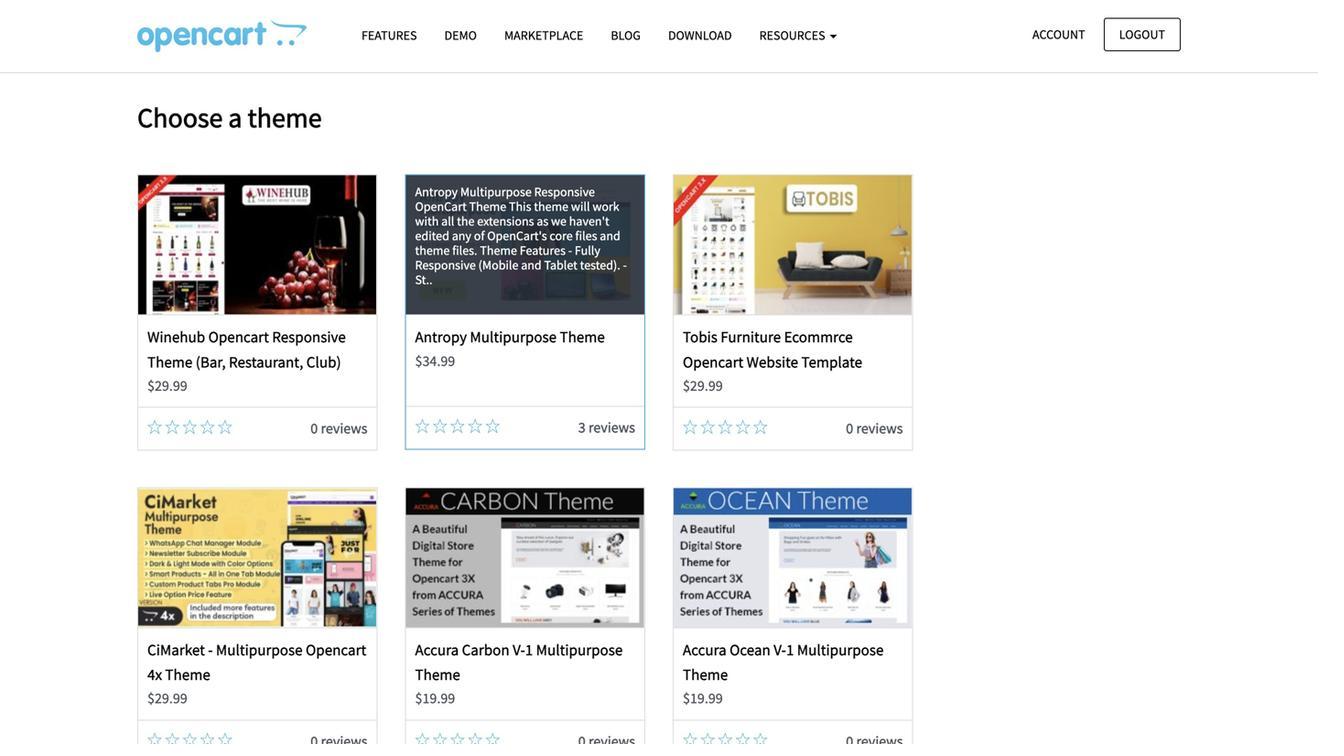 Task type: vqa. For each thing, say whether or not it's contained in the screenshot.


Task type: describe. For each thing, give the bounding box(es) containing it.
fully
[[575, 242, 601, 259]]

opencart
[[415, 198, 467, 215]]

account
[[1033, 26, 1086, 43]]

reviews for tobis furniture ecommrce opencart website template
[[857, 420, 903, 438]]

with
[[415, 213, 439, 230]]

7 reviews
[[579, 21, 636, 39]]

logout
[[1120, 26, 1166, 43]]

antropy multipurpose theme $34.99
[[415, 328, 605, 370]]

logout link
[[1104, 18, 1181, 51]]

opencart - downloads image
[[137, 19, 307, 52]]

2 horizontal spatial -
[[623, 257, 627, 274]]

reviews for winehub opencart responsive theme (bar, restaurant, club)
[[321, 420, 368, 438]]

winehub opencart responsive theme (bar, restaurant, club) link
[[147, 328, 346, 372]]

template
[[802, 353, 863, 372]]

0 horizontal spatial and
[[521, 257, 542, 274]]

restaurant,
[[229, 353, 303, 372]]

winehub opencart responsive theme (bar, restaurant, club) image
[[139, 176, 377, 315]]

$19.99 for accura ocean v-1 multipurpose theme
[[683, 690, 723, 708]]

$29.99 for cimarket - multipurpose opencart 4x theme
[[147, 690, 188, 708]]

1 horizontal spatial theme
[[415, 242, 450, 259]]

opencart for cimarket - multipurpose opencart 4x theme
[[306, 640, 367, 660]]

ecommrce
[[785, 328, 853, 347]]

tobis furniture ecommrce opencart website template image
[[674, 176, 912, 315]]

accura ocean v-1 multipurpose theme link
[[683, 640, 884, 685]]

$29.99 for tobis furniture ecommrce opencart website template
[[683, 377, 723, 395]]

0 reviews for winehub opencart responsive theme (bar, restaurant, club)
[[311, 420, 368, 438]]

theme inside accura ocean v-1 multipurpose theme $19.99
[[683, 665, 728, 685]]

core
[[550, 228, 573, 244]]

multipurpose inside accura carbon v-1 multipurpose theme $19.99
[[536, 640, 623, 660]]

cimarket - multipurpose opencart 4x theme $29.99
[[147, 640, 367, 708]]

winehub
[[147, 328, 205, 347]]

the
[[457, 213, 475, 230]]

winehub opencart responsive theme (bar, restaurant, club) $29.99
[[147, 328, 346, 395]]

files.
[[453, 242, 478, 259]]

accura for accura ocean v-1 multipurpose theme
[[683, 640, 727, 660]]

accura for accura carbon v-1 multipurpose theme
[[415, 640, 459, 660]]

1 for carbon
[[526, 640, 533, 660]]

of
[[474, 228, 485, 244]]

tobis furniture ecommrce opencart website template link
[[683, 328, 863, 372]]

2 horizontal spatial theme
[[534, 198, 569, 215]]

choose
[[137, 100, 223, 135]]

download
[[669, 27, 732, 44]]

theme inside antropy multipurpose theme $34.99
[[560, 328, 605, 347]]

4x
[[147, 665, 162, 685]]

features link
[[348, 19, 431, 51]]

1 horizontal spatial -
[[569, 242, 573, 259]]

extensions
[[477, 213, 534, 230]]

0 vertical spatial theme
[[248, 100, 322, 135]]

tablet
[[544, 257, 578, 274]]

$29.99 inside winehub opencart responsive theme (bar, restaurant, club) $29.99
[[147, 377, 188, 395]]

haven't
[[569, 213, 610, 230]]

files
[[576, 228, 598, 244]]

antropy multipurpose responsive opencart theme this theme will work with all the extensions as we haven't edited any of opencart's core files and theme files. theme features - fully responsive (mobile and tablet tested). - st.. link
[[406, 176, 645, 315]]

multipurpose inside accura ocean v-1 multipurpose theme $19.99
[[798, 640, 884, 660]]

v- for carbon
[[513, 640, 526, 660]]

all
[[442, 213, 455, 230]]

$34.99
[[415, 352, 455, 370]]

marketplace
[[505, 27, 584, 44]]



Task type: locate. For each thing, give the bounding box(es) containing it.
1 accura from the left
[[415, 640, 459, 660]]

accura left ocean
[[683, 640, 727, 660]]

0 reviews down club)
[[311, 420, 368, 438]]

$29.99 inside tobis furniture ecommrce opencart website template $29.99
[[683, 377, 723, 395]]

0 reviews
[[311, 420, 368, 438], [847, 420, 903, 438]]

1 right the carbon
[[526, 640, 533, 660]]

$19.99 inside accura carbon v-1 multipurpose theme $19.99
[[415, 690, 455, 708]]

0 horizontal spatial features
[[362, 27, 417, 44]]

1 vertical spatial opencart
[[683, 353, 744, 372]]

tobis furniture ecommrce opencart website template $29.99
[[683, 328, 863, 395]]

antropy multipurpose responsive opencart theme this theme will work with all the extensions as we haven't edited any of opencart's core files and theme files. theme features - fully responsive (mobile and tablet tested). - st..
[[415, 184, 627, 288]]

theme
[[469, 198, 507, 215], [480, 242, 517, 259], [560, 328, 605, 347], [147, 353, 193, 372], [165, 665, 210, 685], [415, 665, 461, 685], [683, 665, 728, 685]]

we
[[551, 213, 567, 230]]

and
[[600, 228, 621, 244], [521, 257, 542, 274]]

multipurpose inside the antropy multipurpose responsive opencart theme this theme will work with all the extensions as we haven't edited any of opencart's core files and theme files. theme features - fully responsive (mobile and tablet tested). - st..
[[461, 184, 532, 200]]

1 $19.99 from the left
[[415, 690, 455, 708]]

1 0 from the left
[[311, 420, 318, 438]]

- right cimarket
[[208, 640, 213, 660]]

reviews right 3
[[589, 419, 636, 437]]

1 vertical spatial antropy
[[415, 328, 467, 347]]

-
[[569, 242, 573, 259], [623, 257, 627, 274], [208, 640, 213, 660]]

$19.99 for accura carbon v-1 multipurpose theme
[[415, 690, 455, 708]]

blog
[[611, 27, 641, 44]]

choose a theme
[[137, 100, 322, 135]]

accura carbon v-1 multipurpose theme image
[[406, 488, 645, 628]]

features inside the antropy multipurpose responsive opencart theme this theme will work with all the extensions as we haven't edited any of opencart's core files and theme files. theme features - fully responsive (mobile and tablet tested). - st..
[[520, 242, 566, 259]]

1 0 reviews from the left
[[311, 420, 368, 438]]

3
[[579, 419, 586, 437]]

responsive up "we"
[[535, 184, 595, 200]]

1 vertical spatial theme
[[534, 198, 569, 215]]

download link
[[655, 19, 746, 51]]

edited
[[415, 228, 450, 244]]

accura ocean v-1 multipurpose theme image
[[674, 488, 912, 628]]

reviews right 411
[[321, 21, 368, 39]]

2 0 reviews from the left
[[847, 420, 903, 438]]

antropy up with
[[415, 184, 458, 200]]

0 horizontal spatial accura
[[415, 640, 459, 660]]

accura inside accura carbon v-1 multipurpose theme $19.99
[[415, 640, 459, 660]]

star light o image
[[683, 20, 698, 35], [147, 21, 162, 36], [165, 21, 180, 36], [183, 21, 197, 36], [200, 21, 215, 36], [415, 21, 430, 36], [468, 21, 483, 36], [433, 419, 448, 434], [147, 420, 162, 435], [183, 420, 197, 435], [200, 420, 215, 435], [683, 420, 698, 435], [736, 420, 751, 435], [754, 420, 768, 435], [165, 733, 180, 745], [183, 733, 197, 745], [200, 733, 215, 745], [415, 733, 430, 745], [486, 733, 500, 745], [718, 733, 733, 745]]

0 vertical spatial antropy
[[415, 184, 458, 200]]

v- right ocean
[[774, 640, 787, 660]]

multipurpose
[[461, 184, 532, 200], [470, 328, 557, 347], [216, 640, 303, 660], [536, 640, 623, 660], [798, 640, 884, 660]]

cimarket
[[147, 640, 205, 660]]

1 antropy from the top
[[415, 184, 458, 200]]

star light o image
[[701, 20, 715, 35], [718, 20, 733, 35], [433, 21, 448, 36], [451, 21, 465, 36], [415, 419, 430, 434], [451, 419, 465, 434], [468, 419, 483, 434], [486, 419, 500, 434], [165, 420, 180, 435], [218, 420, 232, 435], [701, 420, 715, 435], [718, 420, 733, 435], [147, 733, 162, 745], [218, 733, 232, 745], [433, 733, 448, 745], [451, 733, 465, 745], [468, 733, 483, 745], [683, 733, 698, 745], [701, 733, 715, 745], [736, 733, 751, 745], [754, 733, 768, 745]]

411 reviews
[[296, 21, 368, 39]]

1 horizontal spatial 0 reviews
[[847, 420, 903, 438]]

accura
[[415, 640, 459, 660], [683, 640, 727, 660]]

3 reviews
[[579, 419, 636, 437]]

v- right the carbon
[[513, 640, 526, 660]]

1 inside accura ocean v-1 multipurpose theme $19.99
[[787, 640, 794, 660]]

1 right ocean
[[787, 640, 794, 660]]

multipurpose inside cimarket - multipurpose opencart 4x theme $29.99
[[216, 640, 303, 660]]

1 horizontal spatial accura
[[683, 640, 727, 660]]

$29.99 down 4x
[[147, 690, 188, 708]]

1 horizontal spatial $19.99
[[683, 690, 723, 708]]

opencart inside cimarket - multipurpose opencart 4x theme $29.99
[[306, 640, 367, 660]]

1 vertical spatial and
[[521, 257, 542, 274]]

responsive inside winehub opencart responsive theme (bar, restaurant, club) $29.99
[[272, 328, 346, 347]]

0 for restaurant,
[[311, 420, 318, 438]]

opencart for tobis furniture ecommrce opencart website template
[[683, 353, 744, 372]]

2 v- from the left
[[774, 640, 787, 660]]

0 vertical spatial and
[[600, 228, 621, 244]]

theme inside accura carbon v-1 multipurpose theme $19.99
[[415, 665, 461, 685]]

0 horizontal spatial 0
[[311, 420, 318, 438]]

multipurpose inside antropy multipurpose theme $34.99
[[470, 328, 557, 347]]

a
[[228, 100, 242, 135]]

1 horizontal spatial v-
[[774, 640, 787, 660]]

marketplace link
[[491, 19, 597, 51]]

theme right a
[[248, 100, 322, 135]]

resources link
[[746, 19, 851, 51]]

$29.99 inside cimarket - multipurpose opencart 4x theme $29.99
[[147, 690, 188, 708]]

carbon
[[462, 640, 510, 660]]

tested).
[[580, 257, 621, 274]]

v- inside accura carbon v-1 multipurpose theme $19.99
[[513, 640, 526, 660]]

resources
[[760, 27, 828, 44]]

$19.99 down accura carbon v-1 multipurpose theme link
[[415, 690, 455, 708]]

0 vertical spatial opencart
[[208, 328, 269, 347]]

this
[[509, 198, 532, 215]]

- right tested).
[[623, 257, 627, 274]]

website
[[747, 353, 799, 372]]

and left tablet
[[521, 257, 542, 274]]

accura carbon v-1 multipurpose theme $19.99
[[415, 640, 623, 708]]

opencart
[[208, 328, 269, 347], [683, 353, 744, 372], [306, 640, 367, 660]]

1 v- from the left
[[513, 640, 526, 660]]

reviews down club)
[[321, 420, 368, 438]]

2 0 from the left
[[847, 420, 854, 438]]

0 horizontal spatial -
[[208, 640, 213, 660]]

0 vertical spatial features
[[362, 27, 417, 44]]

account link
[[1018, 18, 1101, 51]]

theme inside winehub opencart responsive theme (bar, restaurant, club) $29.99
[[147, 353, 193, 372]]

features
[[362, 27, 417, 44], [520, 242, 566, 259]]

1 horizontal spatial opencart
[[306, 640, 367, 660]]

1 for ocean
[[787, 640, 794, 660]]

0 for template
[[847, 420, 854, 438]]

1 horizontal spatial 0
[[847, 420, 854, 438]]

1 horizontal spatial features
[[520, 242, 566, 259]]

1 horizontal spatial responsive
[[415, 257, 476, 274]]

1 inside accura carbon v-1 multipurpose theme $19.99
[[526, 640, 533, 660]]

reviews down 'template'
[[857, 420, 903, 438]]

v- inside accura ocean v-1 multipurpose theme $19.99
[[774, 640, 787, 660]]

antropy
[[415, 184, 458, 200], [415, 328, 467, 347]]

responsive up club)
[[272, 328, 346, 347]]

blog link
[[597, 19, 655, 51]]

theme down with
[[415, 242, 450, 259]]

0 horizontal spatial $19.99
[[415, 690, 455, 708]]

antropy multipurpose theme image
[[406, 176, 645, 315]]

2 accura from the left
[[683, 640, 727, 660]]

2 $19.99 from the left
[[683, 690, 723, 708]]

$29.99
[[147, 377, 188, 395], [683, 377, 723, 395], [147, 690, 188, 708]]

antropy multipurpose theme link
[[415, 328, 605, 347]]

2 horizontal spatial responsive
[[535, 184, 595, 200]]

any
[[452, 228, 472, 244]]

0 down 'template'
[[847, 420, 854, 438]]

reviews right '7'
[[589, 21, 636, 39]]

cimarket - multipurpose opencart 4x theme image
[[139, 488, 377, 628]]

2 vertical spatial theme
[[415, 242, 450, 259]]

1 vertical spatial responsive
[[415, 257, 476, 274]]

responsive for theme
[[535, 184, 595, 200]]

$19.99
[[415, 690, 455, 708], [683, 690, 723, 708]]

1 horizontal spatial 1
[[787, 640, 794, 660]]

0 reviews for tobis furniture ecommrce opencart website template
[[847, 420, 903, 438]]

2 horizontal spatial opencart
[[683, 353, 744, 372]]

will
[[571, 198, 590, 215]]

(mobile
[[479, 257, 519, 274]]

cimarket - multipurpose opencart 4x theme link
[[147, 640, 367, 685]]

0
[[311, 420, 318, 438], [847, 420, 854, 438]]

theme left will
[[534, 198, 569, 215]]

demo
[[445, 27, 477, 44]]

responsive
[[535, 184, 595, 200], [415, 257, 476, 274], [272, 328, 346, 347]]

work
[[593, 198, 620, 215]]

0 vertical spatial responsive
[[535, 184, 595, 200]]

v- for ocean
[[774, 640, 787, 660]]

v-
[[513, 640, 526, 660], [774, 640, 787, 660]]

1
[[526, 640, 533, 660], [787, 640, 794, 660]]

responsive down edited
[[415, 257, 476, 274]]

2 vertical spatial opencart
[[306, 640, 367, 660]]

antropy for theme
[[415, 328, 467, 347]]

411
[[296, 21, 318, 39]]

$19.99 down the accura ocean v-1 multipurpose theme "link"
[[683, 690, 723, 708]]

accura left the carbon
[[415, 640, 459, 660]]

0 horizontal spatial opencart
[[208, 328, 269, 347]]

opencart inside winehub opencart responsive theme (bar, restaurant, club) $29.99
[[208, 328, 269, 347]]

0 reviews down 'template'
[[847, 420, 903, 438]]

accura inside accura ocean v-1 multipurpose theme $19.99
[[683, 640, 727, 660]]

antropy up $34.99
[[415, 328, 467, 347]]

(bar,
[[196, 353, 226, 372]]

- left fully
[[569, 242, 573, 259]]

reviews for antropy multipurpose theme
[[589, 419, 636, 437]]

tobis
[[683, 328, 718, 347]]

$29.99 down the winehub
[[147, 377, 188, 395]]

responsive for club)
[[272, 328, 346, 347]]

club)
[[307, 353, 341, 372]]

theme
[[248, 100, 322, 135], [534, 198, 569, 215], [415, 242, 450, 259]]

accura carbon v-1 multipurpose theme link
[[415, 640, 623, 685]]

antropy for responsive
[[415, 184, 458, 200]]

$19.99 inside accura ocean v-1 multipurpose theme $19.99
[[683, 690, 723, 708]]

2 antropy from the top
[[415, 328, 467, 347]]

accura ocean v-1 multipurpose theme $19.99
[[683, 640, 884, 708]]

1 1 from the left
[[526, 640, 533, 660]]

demo link
[[431, 19, 491, 51]]

1 horizontal spatial and
[[600, 228, 621, 244]]

1 vertical spatial features
[[520, 242, 566, 259]]

and right files
[[600, 228, 621, 244]]

$29.99 down "tobis"
[[683, 377, 723, 395]]

antropy inside antropy multipurpose theme $34.99
[[415, 328, 467, 347]]

reviews
[[321, 21, 368, 39], [589, 21, 636, 39], [589, 419, 636, 437], [321, 420, 368, 438], [857, 420, 903, 438]]

0 horizontal spatial responsive
[[272, 328, 346, 347]]

2 1 from the left
[[787, 640, 794, 660]]

- inside cimarket - multipurpose opencart 4x theme $29.99
[[208, 640, 213, 660]]

antropy inside the antropy multipurpose responsive opencart theme this theme will work with all the extensions as we haven't edited any of opencart's core files and theme files. theme features - fully responsive (mobile and tablet tested). - st..
[[415, 184, 458, 200]]

2 vertical spatial responsive
[[272, 328, 346, 347]]

0 horizontal spatial v-
[[513, 640, 526, 660]]

opencart's
[[487, 228, 547, 244]]

0 down club)
[[311, 420, 318, 438]]

opencart inside tobis furniture ecommrce opencart website template $29.99
[[683, 353, 744, 372]]

0 horizontal spatial theme
[[248, 100, 322, 135]]

theme inside cimarket - multipurpose opencart 4x theme $29.99
[[165, 665, 210, 685]]

furniture
[[721, 328, 781, 347]]

as
[[537, 213, 549, 230]]

7
[[579, 21, 586, 39]]

0 horizontal spatial 1
[[526, 640, 533, 660]]

0 horizontal spatial 0 reviews
[[311, 420, 368, 438]]

ocean
[[730, 640, 771, 660]]

st..
[[415, 272, 433, 288]]



